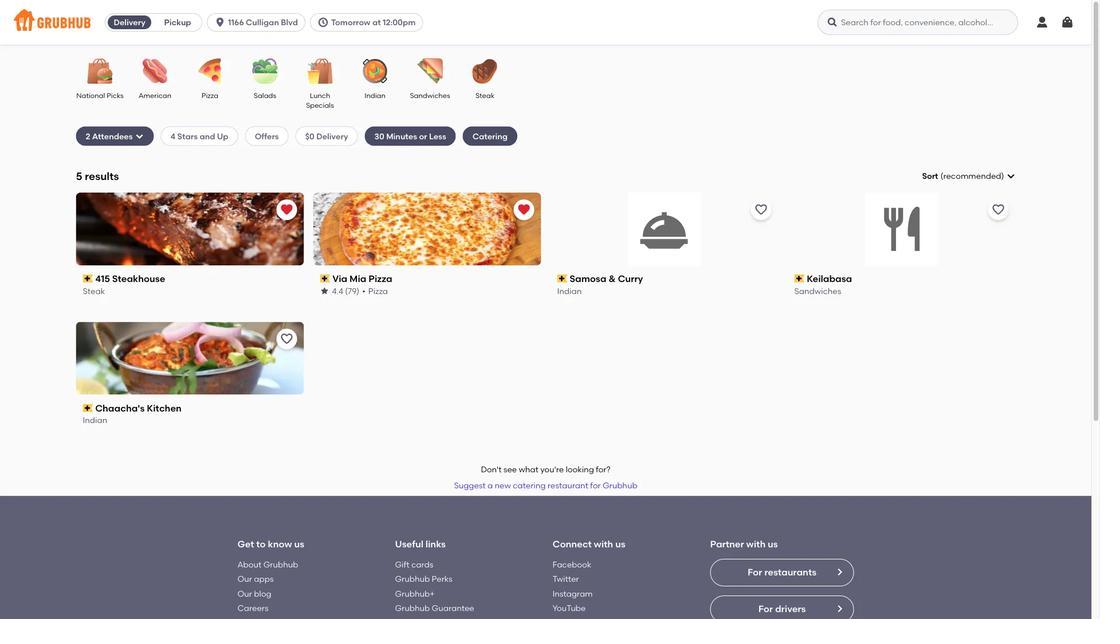 Task type: describe. For each thing, give the bounding box(es) containing it.
to
[[257, 538, 266, 549]]

$0 delivery
[[305, 131, 348, 141]]

sort ( recommended )
[[923, 171, 1005, 181]]

delivery inside the 5 results main content
[[317, 131, 348, 141]]

tomorrow
[[331, 17, 371, 27]]

save this restaurant image
[[280, 332, 294, 346]]

up
[[217, 131, 229, 141]]

2 attendees
[[86, 131, 133, 141]]

for for for restaurants
[[748, 567, 763, 578]]

partner
[[711, 538, 745, 549]]

indian for chaacha's kitchen
[[83, 416, 107, 425]]

grubhub inside the about grubhub our apps our blog careers
[[264, 560, 298, 570]]

right image for for restaurants
[[836, 568, 845, 577]]

specials
[[306, 101, 334, 109]]

samosa
[[570, 273, 607, 284]]

grubhub down grubhub+ link
[[395, 603, 430, 613]]

suggest a new catering restaurant for grubhub button
[[449, 475, 643, 496]]

chaacha's kitchen
[[95, 403, 182, 414]]

catering
[[513, 481, 546, 491]]

links
[[426, 538, 446, 549]]

curry
[[618, 273, 643, 284]]

(79)
[[345, 286, 360, 296]]

saved restaurant image for via mia pizza
[[517, 203, 531, 217]]

for drivers
[[759, 604, 806, 615]]

steak image
[[465, 58, 505, 84]]

connect
[[553, 538, 592, 549]]

for
[[591, 481, 601, 491]]

1 vertical spatial sandwiches
[[795, 286, 842, 296]]

main navigation navigation
[[0, 0, 1092, 45]]

gift cards grubhub perks grubhub+ grubhub guarantee
[[395, 560, 475, 613]]

facebook twitter instagram youtube
[[553, 560, 593, 613]]

via mia pizza
[[333, 273, 393, 284]]

grubhub+
[[395, 589, 435, 599]]

american
[[139, 91, 171, 99]]

svg image
[[1007, 172, 1016, 181]]

picks
[[107, 91, 124, 99]]

5 results main content
[[0, 45, 1092, 619]]

svg image inside tomorrow at 12:00pm button
[[318, 17, 329, 28]]

about grubhub link
[[238, 560, 298, 570]]

results
[[85, 170, 119, 182]]

mia
[[350, 273, 367, 284]]

drivers
[[776, 604, 806, 615]]

for for for drivers
[[759, 604, 773, 615]]

american image
[[135, 58, 175, 84]]

useful links
[[395, 538, 446, 549]]

twitter link
[[553, 574, 579, 584]]

none field inside the 5 results main content
[[923, 170, 1016, 182]]

30
[[375, 131, 385, 141]]

via mia pizza logo image
[[313, 193, 542, 265]]

grubhub down gift cards link
[[395, 574, 430, 584]]

subscription pass image for 415 steakhouse
[[83, 275, 93, 283]]

via
[[333, 273, 348, 284]]

gift
[[395, 560, 410, 570]]

or
[[419, 131, 427, 141]]

for drivers link
[[711, 596, 855, 619]]

1 us from the left
[[294, 538, 304, 549]]

perks
[[432, 574, 453, 584]]

pizza inside "link"
[[369, 273, 393, 284]]

careers
[[238, 603, 269, 613]]

with for partner
[[747, 538, 766, 549]]

us for partner with us
[[768, 538, 778, 549]]

don't
[[481, 465, 502, 474]]

lunch specials
[[306, 91, 334, 109]]

keilabasa
[[807, 273, 853, 284]]

save this restaurant button for keilabasa
[[989, 199, 1009, 220]]

• pizza
[[363, 286, 388, 296]]

keilabasa logo image
[[866, 193, 939, 265]]

tomorrow at 12:00pm button
[[310, 13, 428, 32]]

save this restaurant image for keilabasa
[[992, 203, 1006, 217]]

offers
[[255, 131, 279, 141]]

samosa & curry
[[570, 273, 643, 284]]

indian for samosa & curry
[[558, 286, 582, 296]]

catering
[[473, 131, 508, 141]]

instagram link
[[553, 589, 593, 599]]

don't see what you're looking for?
[[481, 465, 611, 474]]

indian image
[[355, 58, 395, 84]]

our apps link
[[238, 574, 274, 584]]

salads
[[254, 91, 276, 99]]

less
[[429, 131, 447, 141]]

you're
[[541, 465, 564, 474]]

subscription pass image for keilabasa
[[795, 275, 805, 283]]

careers link
[[238, 603, 269, 613]]

0 vertical spatial indian
[[365, 91, 386, 99]]

cards
[[412, 560, 434, 570]]

5
[[76, 170, 82, 182]]

stars
[[178, 131, 198, 141]]

get
[[238, 538, 254, 549]]

with for connect
[[594, 538, 614, 549]]

about
[[238, 560, 262, 570]]

twitter
[[553, 574, 579, 584]]

national picks image
[[80, 58, 120, 84]]

for restaurants
[[748, 567, 817, 578]]

svg image inside 1166 culligan blvd button
[[215, 17, 226, 28]]

blvd
[[281, 17, 298, 27]]

national picks
[[76, 91, 124, 99]]



Task type: vqa. For each thing, say whether or not it's contained in the screenshot.


Task type: locate. For each thing, give the bounding box(es) containing it.
1 saved restaurant image from the left
[[280, 203, 294, 217]]

(
[[941, 171, 944, 181]]

subscription pass image up star icon
[[320, 275, 330, 283]]

useful
[[395, 538, 424, 549]]

subscription pass image
[[558, 275, 568, 283], [795, 275, 805, 283], [83, 404, 93, 412]]

indian down the indian image
[[365, 91, 386, 99]]

save this restaurant image
[[755, 203, 769, 217], [992, 203, 1006, 217]]

1 vertical spatial pizza
[[369, 273, 393, 284]]

kitchen
[[147, 403, 182, 414]]

0 horizontal spatial sandwiches
[[410, 91, 450, 99]]

tomorrow at 12:00pm
[[331, 17, 416, 27]]

1 subscription pass image from the left
[[83, 275, 93, 283]]

1 horizontal spatial subscription pass image
[[558, 275, 568, 283]]

sandwiches image
[[410, 58, 450, 84]]

subscription pass image inside samosa & curry link
[[558, 275, 568, 283]]

connect with us
[[553, 538, 626, 549]]

3 us from the left
[[768, 538, 778, 549]]

0 vertical spatial pizza
[[202, 91, 219, 99]]

recommended
[[944, 171, 1002, 181]]

sandwiches down the 'sandwiches' image
[[410, 91, 450, 99]]

sort
[[923, 171, 939, 181]]

us right connect
[[616, 538, 626, 549]]

steak down "415"
[[83, 286, 105, 296]]

for left "drivers" at the bottom right of page
[[759, 604, 773, 615]]

with
[[594, 538, 614, 549], [747, 538, 766, 549]]

suggest
[[454, 481, 486, 491]]

pickup
[[164, 17, 191, 27]]

0 vertical spatial delivery
[[114, 17, 145, 27]]

subscription pass image left chaacha's
[[83, 404, 93, 412]]

chaacha's
[[95, 403, 145, 414]]

1 right image from the top
[[836, 568, 845, 577]]

us right know
[[294, 538, 304, 549]]

instagram
[[553, 589, 593, 599]]

samosa & curry link
[[558, 272, 772, 285]]

delivery inside button
[[114, 17, 145, 27]]

attendees
[[92, 131, 133, 141]]

grubhub+ link
[[395, 589, 435, 599]]

2 us from the left
[[616, 538, 626, 549]]

2 horizontal spatial subscription pass image
[[795, 275, 805, 283]]

1 horizontal spatial subscription pass image
[[320, 275, 330, 283]]

0 horizontal spatial save this restaurant image
[[755, 203, 769, 217]]

for?
[[596, 465, 611, 474]]

right image right "drivers" at the bottom right of page
[[836, 604, 845, 613]]

at
[[373, 17, 381, 27]]

0 horizontal spatial saved restaurant button
[[277, 199, 297, 220]]

4 stars and up
[[171, 131, 229, 141]]

steakhouse
[[112, 273, 165, 284]]

our blog link
[[238, 589, 272, 599]]

2 right image from the top
[[836, 604, 845, 613]]

2 save this restaurant image from the left
[[992, 203, 1006, 217]]

right image inside for drivers link
[[836, 604, 845, 613]]

1 horizontal spatial save this restaurant image
[[992, 203, 1006, 217]]

1 saved restaurant button from the left
[[277, 199, 297, 220]]

)
[[1002, 171, 1005, 181]]

grubhub
[[603, 481, 638, 491], [264, 560, 298, 570], [395, 574, 430, 584], [395, 603, 430, 613]]

0 horizontal spatial saved restaurant image
[[280, 203, 294, 217]]

0 horizontal spatial steak
[[83, 286, 105, 296]]

2 horizontal spatial save this restaurant button
[[989, 199, 1009, 220]]

pizza image
[[190, 58, 230, 84]]

pizza up • pizza
[[369, 273, 393, 284]]

pizza
[[202, 91, 219, 99], [369, 273, 393, 284], [369, 286, 388, 296]]

•
[[363, 286, 366, 296]]

0 vertical spatial for
[[748, 567, 763, 578]]

get to know us
[[238, 538, 304, 549]]

grubhub perks link
[[395, 574, 453, 584]]

samosa & curry logo image
[[628, 193, 701, 265]]

subscription pass image inside the chaacha's kitchen link
[[83, 404, 93, 412]]

right image for for drivers
[[836, 604, 845, 613]]

0 vertical spatial steak
[[476, 91, 495, 99]]

looking
[[566, 465, 594, 474]]

0 horizontal spatial us
[[294, 538, 304, 549]]

415 steakhouse logo image
[[76, 193, 304, 265]]

2 our from the top
[[238, 589, 252, 599]]

1 vertical spatial for
[[759, 604, 773, 615]]

for restaurants link
[[711, 559, 855, 586]]

saved restaurant image
[[280, 203, 294, 217], [517, 203, 531, 217]]

2 horizontal spatial us
[[768, 538, 778, 549]]

4.4 (79)
[[332, 286, 360, 296]]

right image right restaurants
[[836, 568, 845, 577]]

0 horizontal spatial delivery
[[114, 17, 145, 27]]

national
[[76, 91, 105, 99]]

2
[[86, 131, 90, 141]]

1 vertical spatial delivery
[[317, 131, 348, 141]]

5 results
[[76, 170, 119, 182]]

0 vertical spatial sandwiches
[[410, 91, 450, 99]]

1 horizontal spatial with
[[747, 538, 766, 549]]

$0
[[305, 131, 315, 141]]

facebook
[[553, 560, 592, 570]]

sandwiches down the keilabasa
[[795, 286, 842, 296]]

415 steakhouse link
[[83, 272, 297, 285]]

minutes
[[387, 131, 417, 141]]

steak
[[476, 91, 495, 99], [83, 286, 105, 296]]

subscription pass image left samosa
[[558, 275, 568, 283]]

with right partner
[[747, 538, 766, 549]]

1 with from the left
[[594, 538, 614, 549]]

2 subscription pass image from the left
[[320, 275, 330, 283]]

grubhub inside "button"
[[603, 481, 638, 491]]

1 vertical spatial steak
[[83, 286, 105, 296]]

1 vertical spatial indian
[[558, 286, 582, 296]]

right image
[[836, 568, 845, 577], [836, 604, 845, 613]]

our up careers
[[238, 589, 252, 599]]

save this restaurant button
[[751, 199, 772, 220], [989, 199, 1009, 220], [277, 329, 297, 350]]

delivery right $0
[[317, 131, 348, 141]]

a
[[488, 481, 493, 491]]

1 our from the top
[[238, 574, 252, 584]]

subscription pass image for chaacha's kitchen
[[83, 404, 93, 412]]

subscription pass image inside 415 steakhouse link
[[83, 275, 93, 283]]

sandwiches
[[410, 91, 450, 99], [795, 286, 842, 296]]

indian down samosa
[[558, 286, 582, 296]]

2 saved restaurant image from the left
[[517, 203, 531, 217]]

0 horizontal spatial save this restaurant button
[[277, 329, 297, 350]]

1 vertical spatial right image
[[836, 604, 845, 613]]

us for connect with us
[[616, 538, 626, 549]]

save this restaurant button for chaacha's kitchen
[[277, 329, 297, 350]]

1 horizontal spatial steak
[[476, 91, 495, 99]]

suggest a new catering restaurant for grubhub
[[454, 481, 638, 491]]

2 saved restaurant button from the left
[[514, 199, 535, 220]]

saved restaurant button for 415 steakhouse
[[277, 199, 297, 220]]

grubhub down know
[[264, 560, 298, 570]]

12:00pm
[[383, 17, 416, 27]]

youtube link
[[553, 603, 586, 613]]

1 horizontal spatial sandwiches
[[795, 286, 842, 296]]

salads image
[[245, 58, 285, 84]]

right image inside for restaurants link
[[836, 568, 845, 577]]

facebook link
[[553, 560, 592, 570]]

2 with from the left
[[747, 538, 766, 549]]

None field
[[923, 170, 1016, 182]]

1166 culligan blvd
[[228, 17, 298, 27]]

1 vertical spatial our
[[238, 589, 252, 599]]

1166
[[228, 17, 244, 27]]

0 vertical spatial our
[[238, 574, 252, 584]]

1 horizontal spatial saved restaurant image
[[517, 203, 531, 217]]

1 horizontal spatial us
[[616, 538, 626, 549]]

subscription pass image
[[83, 275, 93, 283], [320, 275, 330, 283]]

0 vertical spatial right image
[[836, 568, 845, 577]]

us up for restaurants
[[768, 538, 778, 549]]

pizza right •
[[369, 286, 388, 296]]

guarantee
[[432, 603, 475, 613]]

0 horizontal spatial subscription pass image
[[83, 404, 93, 412]]

pizza down pizza image
[[202, 91, 219, 99]]

2 vertical spatial pizza
[[369, 286, 388, 296]]

saved restaurant button
[[277, 199, 297, 220], [514, 199, 535, 220]]

star icon image
[[320, 286, 329, 296]]

1 horizontal spatial indian
[[365, 91, 386, 99]]

1 horizontal spatial save this restaurant button
[[751, 199, 772, 220]]

4.4
[[332, 286, 343, 296]]

subscription pass image inside keilabasa link
[[795, 275, 805, 283]]

save this restaurant button for samosa & curry
[[751, 199, 772, 220]]

1 horizontal spatial saved restaurant button
[[514, 199, 535, 220]]

save this restaurant image for samosa & curry
[[755, 203, 769, 217]]

0 horizontal spatial with
[[594, 538, 614, 549]]

saved restaurant image for 415 steakhouse
[[280, 203, 294, 217]]

subscription pass image inside via mia pizza "link"
[[320, 275, 330, 283]]

about grubhub our apps our blog careers
[[238, 560, 298, 613]]

new
[[495, 481, 511, 491]]

grubhub down for?
[[603, 481, 638, 491]]

2 vertical spatial indian
[[83, 416, 107, 425]]

none field containing sort
[[923, 170, 1016, 182]]

blog
[[254, 589, 272, 599]]

with right connect
[[594, 538, 614, 549]]

saved restaurant button for via mia pizza
[[514, 199, 535, 220]]

lunch specials image
[[300, 58, 340, 84]]

subscription pass image left "415"
[[83, 275, 93, 283]]

1 horizontal spatial delivery
[[317, 131, 348, 141]]

chaacha's kitchen logo image
[[76, 322, 304, 395]]

delivery left the pickup button
[[114, 17, 145, 27]]

pickup button
[[154, 13, 202, 32]]

1 save this restaurant image from the left
[[755, 203, 769, 217]]

subscription pass image for via mia pizza
[[320, 275, 330, 283]]

subscription pass image for samosa & curry
[[558, 275, 568, 283]]

via mia pizza link
[[320, 272, 535, 285]]

grubhub guarantee link
[[395, 603, 475, 613]]

0 horizontal spatial indian
[[83, 416, 107, 425]]

415 steakhouse
[[95, 273, 165, 284]]

and
[[200, 131, 215, 141]]

svg image
[[1036, 15, 1050, 29], [1061, 15, 1075, 29], [215, 17, 226, 28], [318, 17, 329, 28], [827, 17, 839, 28], [135, 132, 144, 141]]

know
[[268, 538, 292, 549]]

keilabasa link
[[795, 272, 1009, 285]]

our down about
[[238, 574, 252, 584]]

what
[[519, 465, 539, 474]]

4
[[171, 131, 176, 141]]

lunch
[[310, 91, 330, 99]]

1166 culligan blvd button
[[207, 13, 310, 32]]

0 horizontal spatial subscription pass image
[[83, 275, 93, 283]]

subscription pass image left the keilabasa
[[795, 275, 805, 283]]

Search for food, convenience, alcohol... search field
[[818, 10, 1019, 35]]

for down partner with us on the right bottom of the page
[[748, 567, 763, 578]]

steak down steak image
[[476, 91, 495, 99]]

see
[[504, 465, 517, 474]]

gift cards link
[[395, 560, 434, 570]]

indian down chaacha's
[[83, 416, 107, 425]]

apps
[[254, 574, 274, 584]]

restaurant
[[548, 481, 589, 491]]

30 minutes or less
[[375, 131, 447, 141]]

chaacha's kitchen link
[[83, 402, 297, 415]]

2 horizontal spatial indian
[[558, 286, 582, 296]]



